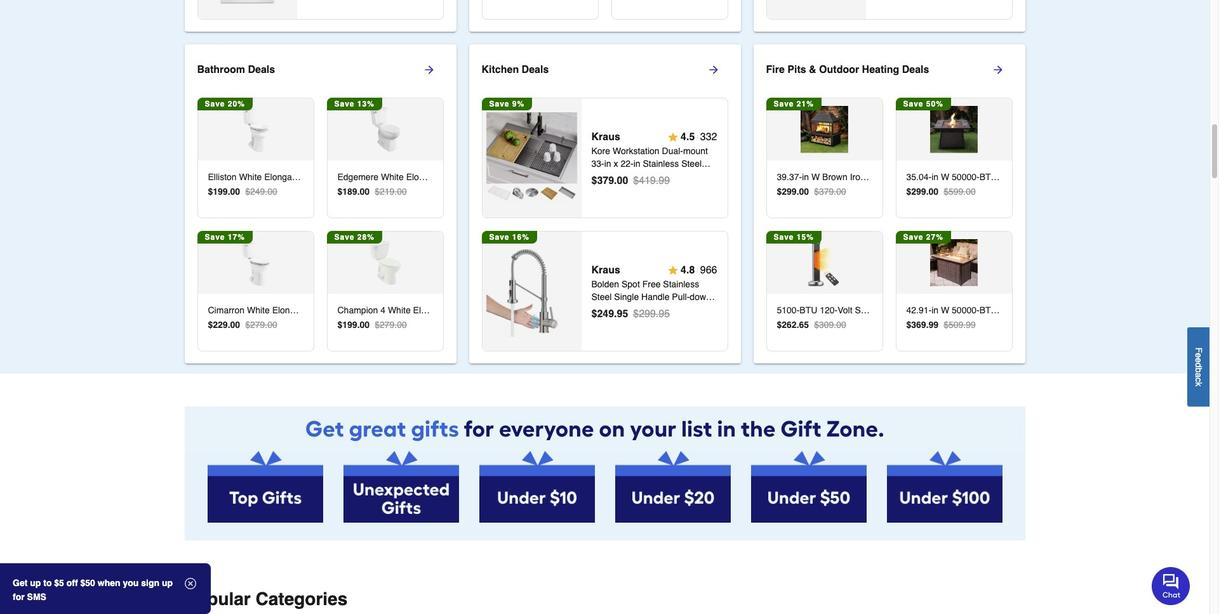 Task type: locate. For each thing, give the bounding box(es) containing it.
steel inside the bolden spot free stainless steel single handle pull-down touchless kitchen faucet $ 249 . 95 $299.95
[[592, 292, 612, 302]]

1 deals from the left
[[248, 64, 275, 76]]

kitchen image
[[486, 113, 577, 204], [486, 246, 577, 337]]

bathroom image for $ 199 . 00 $249.00
[[232, 106, 279, 153]]

13%
[[357, 100, 375, 109]]

3 deals from the left
[[902, 64, 929, 76]]

stainless inside kore workstation dual-mount 33-in x 22-in stainless steel single bowl 2-hole workstation kitchen sink
[[643, 159, 679, 169]]

0 horizontal spatial 299
[[782, 187, 797, 197]]

00 for $ 189 . 00 $219.00
[[360, 187, 370, 197]]

kraus up kore
[[592, 131, 620, 143]]

save 27%
[[903, 233, 944, 242]]

fire left pit at the right top of the page
[[927, 172, 942, 183]]

1 e from the top
[[1194, 353, 1204, 358]]

1 horizontal spatial deals
[[522, 64, 549, 76]]

199 for $ 199 . 00 $279.00
[[342, 320, 357, 330]]

199
[[213, 187, 228, 197], [342, 320, 357, 330]]

2 e from the top
[[1194, 358, 1204, 363]]

2 horizontal spatial in
[[802, 172, 809, 183]]

in left w
[[802, 172, 809, 183]]

bolden spot free stainless steel single handle pull-down touchless kitchen faucet $ 249 . 95 $299.95
[[592, 279, 711, 320]]

1 vertical spatial kitchen
[[592, 184, 621, 194]]

stainless
[[643, 159, 679, 169], [663, 279, 699, 289]]

fire inside 39.37-in w brown iron wood-burning fire pit $ 299 . 00 $379.00
[[927, 172, 942, 183]]

fire pits & outdoor heating image for $379.00
[[801, 106, 848, 153]]

rating filled image
[[668, 265, 678, 275]]

1 horizontal spatial arrow right image
[[707, 64, 720, 76]]

bathroom deals
[[197, 64, 275, 76]]

. for $ 199 . 00 $249.00
[[228, 187, 230, 197]]

. for $ 262 . 65 $309.00
[[797, 320, 799, 330]]

0 horizontal spatial arrow right image
[[423, 64, 435, 76]]

22-
[[621, 159, 634, 169]]

0 horizontal spatial 199
[[213, 187, 228, 197]]

1 vertical spatial kraus
[[592, 265, 620, 276]]

1 horizontal spatial fire
[[927, 172, 942, 183]]

. for $ 189 . 00 $219.00
[[357, 187, 360, 197]]

00 for $ 199 . 00 $279.00
[[360, 320, 370, 330]]

kitchen
[[482, 64, 519, 76], [592, 184, 621, 194], [634, 305, 663, 315]]

popular
[[184, 589, 251, 610]]

1 vertical spatial stainless
[[663, 279, 699, 289]]

0 horizontal spatial fire
[[766, 64, 785, 76]]

sms
[[27, 593, 46, 603]]

.
[[614, 175, 617, 187], [228, 187, 230, 197], [357, 187, 360, 197], [797, 187, 799, 197], [926, 187, 929, 197], [614, 309, 617, 320], [228, 320, 230, 330], [357, 320, 360, 330], [797, 320, 799, 330], [926, 320, 929, 330]]

under 50 dollars. image
[[751, 451, 867, 523]]

x
[[614, 159, 618, 169]]

single
[[592, 171, 616, 182], [614, 292, 639, 302]]

up left the to
[[30, 579, 41, 589]]

save left 15%
[[774, 233, 794, 242]]

$ for $ 369 . 99 $509.99
[[907, 320, 912, 330]]

fire pits & outdoor heating image up $509.99
[[931, 239, 978, 287]]

save for $ 199 . 00 $249.00
[[205, 100, 225, 109]]

burning
[[894, 172, 925, 183]]

steel
[[682, 159, 702, 169], [592, 292, 612, 302]]

$ 189 . 00 $219.00
[[338, 187, 407, 197]]

$279.00 for $ 199 . 00 $279.00
[[375, 320, 407, 330]]

steel down "bolden" at the top of the page
[[592, 292, 612, 302]]

$279.00
[[245, 320, 277, 330], [375, 320, 407, 330]]

save left 20% on the left top
[[205, 100, 225, 109]]

deals up "9%"
[[522, 64, 549, 76]]

2 arrow right image from the left
[[707, 64, 720, 76]]

stainless up pull-
[[663, 279, 699, 289]]

1 kitchen image from the top
[[486, 113, 577, 204]]

save left 50%
[[903, 100, 924, 109]]

0 vertical spatial stainless
[[643, 159, 679, 169]]

0 horizontal spatial steel
[[592, 292, 612, 302]]

arrow right image for kitchen deals
[[707, 64, 720, 76]]

4.8
[[681, 265, 695, 276]]

d
[[1194, 363, 1204, 368]]

get
[[13, 579, 28, 589]]

single inside kore workstation dual-mount 33-in x 22-in stainless steel single bowl 2-hole workstation kitchen sink
[[592, 171, 616, 182]]

save left "28%"
[[334, 233, 355, 242]]

fire
[[766, 64, 785, 76], [927, 172, 942, 183]]

0 horizontal spatial $279.00
[[245, 320, 277, 330]]

0 vertical spatial kraus
[[592, 131, 620, 143]]

28%
[[357, 233, 375, 242]]

stainless up hole at the right top of the page
[[643, 159, 679, 169]]

arrow right image inside bathroom deals link
[[423, 64, 435, 76]]

deals
[[248, 64, 275, 76], [522, 64, 549, 76], [902, 64, 929, 76]]

1 vertical spatial fire
[[927, 172, 942, 183]]

fire pits & outdoor heating image up $309.00 at the right bottom of the page
[[801, 239, 848, 287]]

1 vertical spatial kitchen image
[[486, 246, 577, 337]]

1 horizontal spatial $279.00
[[375, 320, 407, 330]]

save left 21% on the right top of the page
[[774, 100, 794, 109]]

1 vertical spatial single
[[614, 292, 639, 302]]

arrow right image
[[423, 64, 435, 76], [707, 64, 720, 76]]

to
[[43, 579, 52, 589]]

0 horizontal spatial deals
[[248, 64, 275, 76]]

2 deals from the left
[[522, 64, 549, 76]]

0 vertical spatial single
[[592, 171, 616, 182]]

kore
[[592, 146, 610, 156]]

332
[[700, 131, 717, 143]]

. inside 39.37-in w brown iron wood-burning fire pit $ 299 . 00 $379.00
[[797, 187, 799, 197]]

2 horizontal spatial deals
[[902, 64, 929, 76]]

1 horizontal spatial steel
[[682, 159, 702, 169]]

299 down burning
[[912, 187, 926, 197]]

kitchen deals
[[482, 64, 549, 76]]

17%
[[228, 233, 245, 242]]

bathroom image
[[232, 106, 279, 153], [362, 106, 409, 153], [232, 239, 279, 287], [362, 239, 409, 287]]

workstation
[[613, 146, 660, 156], [669, 171, 716, 182]]

1 299 from the left
[[782, 187, 797, 197]]

hole
[[648, 171, 667, 182]]

0 vertical spatial 199
[[213, 187, 228, 197]]

e up b
[[1194, 358, 1204, 363]]

2 kraus from the top
[[592, 265, 620, 276]]

1 vertical spatial workstation
[[669, 171, 716, 182]]

kore workstation dual-mount 33-in x 22-in stainless steel single bowl 2-hole workstation kitchen sink
[[592, 146, 716, 194]]

4.5 332
[[681, 131, 717, 143]]

spot
[[622, 279, 640, 289]]

299 down the 39.37-
[[782, 187, 797, 197]]

1 horizontal spatial in
[[634, 159, 641, 169]]

0 horizontal spatial kitchen
[[482, 64, 519, 76]]

save for $ 229 . 00 $279.00
[[205, 233, 225, 242]]

95
[[617, 309, 628, 320]]

$ for $ 229 . 00 $279.00
[[208, 320, 213, 330]]

single inside the bolden spot free stainless steel single handle pull-down touchless kitchen faucet $ 249 . 95 $299.95
[[614, 292, 639, 302]]

arrow right image
[[992, 64, 1004, 76]]

kraus for 379
[[592, 131, 620, 143]]

1 $279.00 from the left
[[245, 320, 277, 330]]

fire pits & outdoor heating image
[[801, 106, 848, 153], [931, 106, 978, 153], [801, 239, 848, 287], [931, 239, 978, 287]]

steel down the mount
[[682, 159, 702, 169]]

workstation up 22-
[[613, 146, 660, 156]]

1 vertical spatial 199
[[342, 320, 357, 330]]

1 vertical spatial steel
[[592, 292, 612, 302]]

save for $ 369 . 99 $509.99
[[903, 233, 924, 242]]

kitchen down 'handle'
[[634, 305, 663, 315]]

$419.99
[[633, 175, 670, 187]]

kitchen image down the '16%' at the left of page
[[486, 246, 577, 337]]

kitchen inside the bolden spot free stainless steel single handle pull-down touchless kitchen faucet $ 249 . 95 $299.95
[[634, 305, 663, 315]]

save 17%
[[205, 233, 245, 242]]

1 horizontal spatial kitchen
[[592, 184, 621, 194]]

save 13%
[[334, 100, 375, 109]]

&
[[809, 64, 816, 76]]

kraus up "bolden" at the top of the page
[[592, 265, 620, 276]]

save for $ 299 . 00 $599.00
[[903, 100, 924, 109]]

arrow right image for bathroom deals
[[423, 64, 435, 76]]

workstation down the mount
[[669, 171, 716, 182]]

up
[[30, 579, 41, 589], [162, 579, 173, 589]]

fire pits & outdoor heating image up w
[[801, 106, 848, 153]]

deals right the bathroom
[[248, 64, 275, 76]]

00 for $ 199 . 00 $249.00
[[230, 187, 240, 197]]

single down '33-'
[[592, 171, 616, 182]]

1 up from the left
[[30, 579, 41, 589]]

$ 229 . 00 $279.00
[[208, 320, 277, 330]]

fire left the pits
[[766, 64, 785, 76]]

fire pits & outdoor heating image up pit at the right top of the page
[[931, 106, 978, 153]]

outdoor
[[819, 64, 859, 76]]

1 horizontal spatial 199
[[342, 320, 357, 330]]

0 vertical spatial steel
[[682, 159, 702, 169]]

pit
[[945, 172, 955, 183]]

f e e d b a c k
[[1194, 348, 1204, 387]]

deals for kitchen deals
[[522, 64, 549, 76]]

off
[[67, 579, 78, 589]]

00 inside 39.37-in w brown iron wood-burning fire pit $ 299 . 00 $379.00
[[799, 187, 809, 197]]

0 horizontal spatial up
[[30, 579, 41, 589]]

$309.00
[[814, 320, 846, 330]]

0 vertical spatial kitchen image
[[486, 113, 577, 204]]

fire pits & outdoor heating deals
[[766, 64, 929, 76]]

2 kitchen image from the top
[[486, 246, 577, 337]]

arrow right image inside the kitchen deals link
[[707, 64, 720, 76]]

189
[[342, 187, 357, 197]]

2 $279.00 from the left
[[375, 320, 407, 330]]

0 vertical spatial kitchen
[[482, 64, 519, 76]]

faucet
[[666, 305, 693, 315]]

$ for $ 189 . 00 $219.00
[[338, 187, 342, 197]]

bowl
[[619, 171, 638, 182]]

single down spot
[[614, 292, 639, 302]]

e up the d
[[1194, 353, 1204, 358]]

kitchen down bowl
[[592, 184, 621, 194]]

1 horizontal spatial 299
[[912, 187, 926, 197]]

kitchen up save 9%
[[482, 64, 519, 76]]

966
[[700, 265, 717, 276]]

1 arrow right image from the left
[[423, 64, 435, 76]]

0 horizontal spatial workstation
[[613, 146, 660, 156]]

2 up from the left
[[162, 579, 173, 589]]

f e e d b a c k button
[[1188, 327, 1210, 407]]

save left 17%
[[205, 233, 225, 242]]

handle
[[641, 292, 670, 302]]

2 vertical spatial kitchen
[[634, 305, 663, 315]]

save left 13%
[[334, 100, 355, 109]]

bathroom
[[197, 64, 245, 76]]

under 10 dollars. image
[[479, 451, 595, 523]]

get great gifts for everyone on your list in the gift zone. image
[[184, 407, 1025, 451]]

299
[[782, 187, 797, 197], [912, 187, 926, 197]]

chat invite button image
[[1152, 567, 1191, 606]]

1 horizontal spatial workstation
[[669, 171, 716, 182]]

e
[[1194, 353, 1204, 358], [1194, 358, 1204, 363]]

1 horizontal spatial up
[[162, 579, 173, 589]]

2 horizontal spatial kitchen
[[634, 305, 663, 315]]

deals right heating
[[902, 64, 929, 76]]

$
[[592, 175, 597, 187], [208, 187, 213, 197], [338, 187, 342, 197], [777, 187, 782, 197], [907, 187, 912, 197], [592, 309, 597, 320], [208, 320, 213, 330], [338, 320, 342, 330], [777, 320, 782, 330], [907, 320, 912, 330]]

1 kraus from the top
[[592, 131, 620, 143]]

in left x
[[604, 159, 611, 169]]

save left "27%"
[[903, 233, 924, 242]]

kitchen image for 379
[[486, 113, 577, 204]]

kitchen image down "9%"
[[486, 113, 577, 204]]

w
[[812, 172, 820, 183]]

up right sign
[[162, 579, 173, 589]]

save for $ 199 . 00 $279.00
[[334, 233, 355, 242]]

in up 2-
[[634, 159, 641, 169]]



Task type: describe. For each thing, give the bounding box(es) containing it.
$379.00
[[814, 187, 846, 197]]

fire pits & outdoor heating image for $509.99
[[931, 239, 978, 287]]

262
[[782, 320, 797, 330]]

4.5
[[681, 131, 695, 143]]

0 vertical spatial workstation
[[613, 146, 660, 156]]

$ inside 39.37-in w brown iron wood-burning fire pit $ 299 . 00 $379.00
[[777, 187, 782, 197]]

kitchen image for 249
[[486, 246, 577, 337]]

9%
[[512, 100, 525, 109]]

$ for $ 262 . 65 $309.00
[[777, 320, 782, 330]]

$ for $ 199 . 00 $249.00
[[208, 187, 213, 197]]

$ for $ 379 . 00 $419.99
[[592, 175, 597, 187]]

c
[[1194, 378, 1204, 382]]

deals for bathroom deals
[[248, 64, 275, 76]]

save 28%
[[334, 233, 375, 242]]

$ 262 . 65 $309.00
[[777, 320, 846, 330]]

popular categories
[[184, 589, 348, 610]]

$ 369 . 99 $509.99
[[907, 320, 976, 330]]

save left "9%"
[[489, 100, 510, 109]]

$ 199 . 00 $279.00
[[338, 320, 407, 330]]

under 100 dollars. image
[[887, 451, 1002, 523]]

unexpected gifts. image
[[343, 451, 459, 523]]

00 for $ 299 . 00 $599.00
[[929, 187, 939, 197]]

save 15%
[[774, 233, 814, 242]]

21%
[[797, 100, 814, 109]]

wood-
[[868, 172, 894, 183]]

379
[[597, 175, 614, 187]]

20%
[[228, 100, 245, 109]]

save 21%
[[774, 100, 814, 109]]

$ 379 . 00 $419.99
[[592, 175, 670, 187]]

top gifts. image
[[207, 451, 323, 523]]

50%
[[926, 100, 944, 109]]

b
[[1194, 368, 1204, 373]]

pits
[[788, 64, 806, 76]]

in inside 39.37-in w brown iron wood-burning fire pit $ 299 . 00 $379.00
[[802, 172, 809, 183]]

bathroom image for $ 199 . 00 $279.00
[[362, 239, 409, 287]]

appliances image
[[202, 0, 293, 5]]

299 inside 39.37-in w brown iron wood-burning fire pit $ 299 . 00 $379.00
[[782, 187, 797, 197]]

33-
[[592, 159, 604, 169]]

for
[[13, 593, 25, 603]]

229
[[213, 320, 228, 330]]

fire pits & outdoor heating deals link
[[766, 55, 1025, 85]]

save left the '16%' at the left of page
[[489, 233, 510, 242]]

free
[[642, 279, 661, 289]]

steel inside kore workstation dual-mount 33-in x 22-in stainless steel single bowl 2-hole workstation kitchen sink
[[682, 159, 702, 169]]

when
[[98, 579, 120, 589]]

touchless
[[592, 305, 631, 315]]

save 9%
[[489, 100, 525, 109]]

save for $ 189 . 00 $219.00
[[334, 100, 355, 109]]

under 20 dollars. image
[[615, 451, 731, 523]]

a
[[1194, 373, 1204, 378]]

get up to $5 off $50 when you sign up for sms
[[13, 579, 173, 603]]

kitchen inside kore workstation dual-mount 33-in x 22-in stainless steel single bowl 2-hole workstation kitchen sink
[[592, 184, 621, 194]]

save 20%
[[205, 100, 245, 109]]

$509.99
[[944, 320, 976, 330]]

$ 299 . 00 $599.00
[[907, 187, 976, 197]]

$ inside the bolden spot free stainless steel single handle pull-down touchless kitchen faucet $ 249 . 95 $299.95
[[592, 309, 597, 320]]

39.37-
[[777, 172, 802, 183]]

. for $ 299 . 00 $599.00
[[926, 187, 929, 197]]

4.8 966
[[681, 265, 717, 276]]

27%
[[926, 233, 944, 242]]

fire pits & outdoor heating image for $599.00
[[931, 106, 978, 153]]

sink
[[624, 184, 641, 194]]

$599.00
[[944, 187, 976, 197]]

bolden
[[592, 279, 619, 289]]

39.37-in w brown iron wood-burning fire pit $ 299 . 00 $379.00
[[777, 172, 955, 197]]

k
[[1194, 382, 1204, 387]]

0 vertical spatial fire
[[766, 64, 785, 76]]

save 50%
[[903, 100, 944, 109]]

dual-
[[662, 146, 683, 156]]

save for $ 262 . 65 $309.00
[[774, 233, 794, 242]]

bathroom image for $ 229 . 00 $279.00
[[232, 239, 279, 287]]

$50
[[80, 579, 95, 589]]

you
[[123, 579, 139, 589]]

0 horizontal spatial in
[[604, 159, 611, 169]]

2-
[[640, 171, 648, 182]]

kraus for 249
[[592, 265, 620, 276]]

$ for $ 299 . 00 $599.00
[[907, 187, 912, 197]]

2 299 from the left
[[912, 187, 926, 197]]

f
[[1194, 348, 1204, 353]]

fire pits & outdoor heating image for $309.00
[[801, 239, 848, 287]]

heating
[[862, 64, 899, 76]]

rating filled image
[[668, 132, 678, 142]]

369
[[912, 320, 926, 330]]

15%
[[797, 233, 814, 242]]

. for $ 379 . 00 $419.99
[[614, 175, 617, 187]]

$ for $ 199 . 00 $279.00
[[338, 320, 342, 330]]

bathroom image for $ 189 . 00 $219.00
[[362, 106, 409, 153]]

pull-
[[672, 292, 690, 302]]

. for $ 369 . 99 $509.99
[[926, 320, 929, 330]]

stainless inside the bolden spot free stainless steel single handle pull-down touchless kitchen faucet $ 249 . 95 $299.95
[[663, 279, 699, 289]]

$249.00
[[245, 187, 277, 197]]

16%
[[512, 233, 530, 242]]

00 for $ 229 . 00 $279.00
[[230, 320, 240, 330]]

mount
[[683, 146, 708, 156]]

sign
[[141, 579, 159, 589]]

down
[[690, 292, 711, 302]]

249
[[597, 309, 614, 320]]

save 16%
[[489, 233, 530, 242]]

. for $ 229 . 00 $279.00
[[228, 320, 230, 330]]

$279.00 for $ 229 . 00 $279.00
[[245, 320, 277, 330]]

brown
[[822, 172, 848, 183]]

bathroom deals link
[[197, 55, 456, 85]]

00 for $ 379 . 00 $419.99
[[617, 175, 628, 187]]

categories
[[256, 589, 348, 610]]

199 for $ 199 . 00 $249.00
[[213, 187, 228, 197]]

$299.95
[[633, 309, 670, 320]]

$ 199 . 00 $249.00
[[208, 187, 277, 197]]

. for $ 199 . 00 $279.00
[[357, 320, 360, 330]]

$5
[[54, 579, 64, 589]]

. inside the bolden spot free stainless steel single handle pull-down touchless kitchen faucet $ 249 . 95 $299.95
[[614, 309, 617, 320]]

kitchen deals link
[[482, 55, 741, 85]]



Task type: vqa. For each thing, say whether or not it's contained in the screenshot.
Now
no



